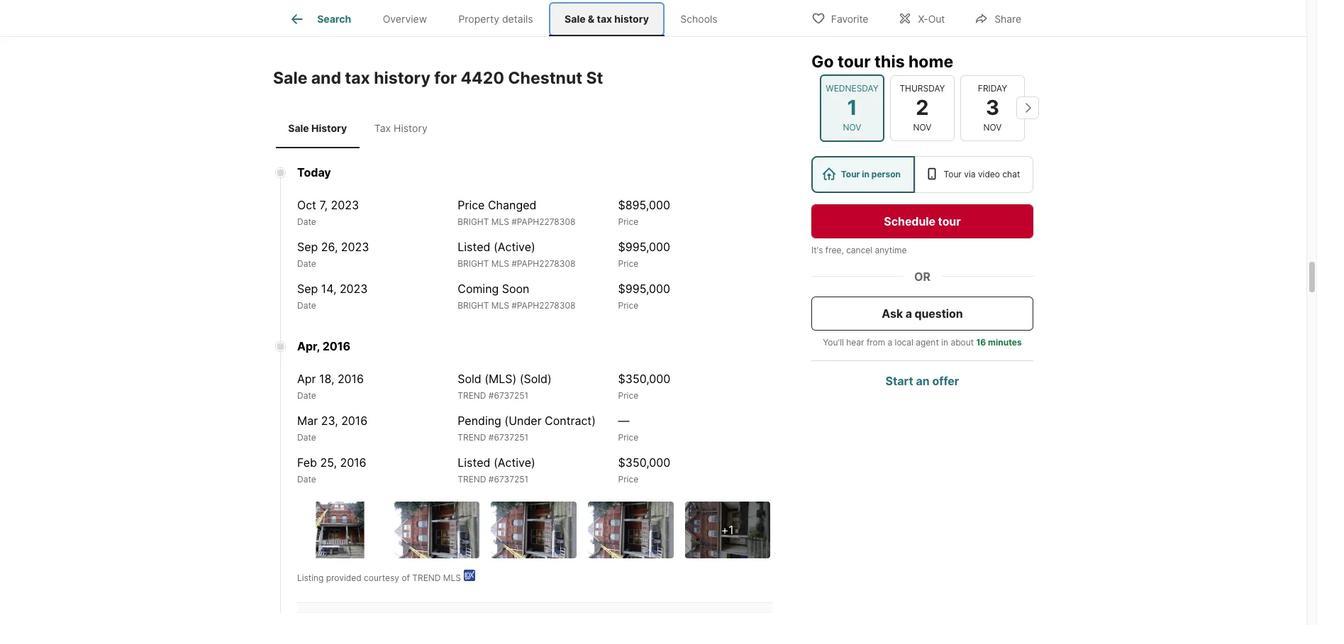 Task type: vqa. For each thing, say whether or not it's contained in the screenshot.
X-Out Button
yes



Task type: locate. For each thing, give the bounding box(es) containing it.
local
[[895, 336, 914, 347]]

date for sep 14, 2023
[[297, 300, 316, 311]]

date inside sep 14, 2023 date
[[297, 300, 316, 311]]

history up today
[[312, 122, 347, 134]]

date down feb
[[297, 474, 316, 485]]

tax right & at the top left of page
[[597, 13, 613, 25]]

tab list containing search
[[273, 0, 745, 36]]

$350,000 up —
[[619, 372, 671, 386]]

0 vertical spatial in
[[863, 168, 870, 179]]

0 vertical spatial $995,000 price
[[619, 240, 671, 269]]

2023 right the 26,
[[341, 240, 369, 254]]

(active) inside 'listed (active) bright mls #paph2278308'
[[494, 240, 536, 254]]

$995,000
[[619, 240, 671, 254], [619, 282, 671, 296]]

tour via video chat option
[[915, 155, 1034, 192]]

tax
[[597, 13, 613, 25], [345, 68, 370, 88]]

tour left 'via'
[[944, 168, 962, 179]]

feb
[[297, 456, 317, 470]]

#paph2278308 down changed
[[512, 217, 576, 227]]

1 horizontal spatial nov
[[914, 121, 932, 132]]

1 vertical spatial tax
[[345, 68, 370, 88]]

cancel
[[847, 244, 873, 255]]

schedule
[[885, 214, 936, 228]]

date
[[297, 217, 316, 227], [297, 259, 316, 269], [297, 300, 316, 311], [297, 391, 316, 401], [297, 432, 316, 443], [297, 474, 316, 485]]

2023 right 14,
[[340, 282, 368, 296]]

3 date from the top
[[297, 300, 316, 311]]

0 horizontal spatial a
[[888, 336, 893, 347]]

(active)
[[494, 240, 536, 254], [494, 456, 536, 470]]

3 nov from the left
[[984, 121, 1002, 132]]

#paph2278308 for (active)
[[512, 259, 576, 269]]

1 horizontal spatial tour
[[944, 168, 962, 179]]

bright for listed
[[458, 259, 489, 269]]

nov down wednesday
[[844, 121, 862, 132]]

bright inside 'listed (active) bright mls #paph2278308'
[[458, 259, 489, 269]]

bright inside coming soon bright mls #paph2278308
[[458, 300, 489, 311]]

date up the apr,
[[297, 300, 316, 311]]

sale inside tab
[[288, 122, 309, 134]]

2 vertical spatial #paph2278308
[[512, 300, 576, 311]]

mls for soon
[[492, 300, 510, 311]]

2 #6737251 from the top
[[489, 432, 529, 443]]

mls for (active)
[[492, 259, 510, 269]]

tax inside 'tab'
[[597, 13, 613, 25]]

listed down pending
[[458, 456, 491, 470]]

0 horizontal spatial 1
[[729, 523, 734, 537]]

tab list
[[273, 0, 745, 36], [273, 108, 446, 149]]

go tour this home
[[812, 51, 954, 71]]

$350,000 price up —
[[619, 372, 671, 401]]

1 $995,000 price from the top
[[619, 240, 671, 269]]

date for apr 18, 2016
[[297, 391, 316, 401]]

trend
[[458, 391, 487, 401], [458, 432, 487, 443], [458, 474, 487, 485], [413, 573, 441, 584]]

2 nov from the left
[[914, 121, 932, 132]]

tax right and
[[345, 68, 370, 88]]

$350,000 down — price
[[619, 456, 671, 470]]

mls up 'soon'
[[492, 259, 510, 269]]

0 vertical spatial $995,000
[[619, 240, 671, 254]]

history left for at the top left of page
[[374, 68, 431, 88]]

trend inside listed (active) trend #6737251
[[458, 474, 487, 485]]

1 horizontal spatial tour
[[939, 214, 961, 228]]

nov inside wednesday 1 nov
[[844, 121, 862, 132]]

date inside sep 26, 2023 date
[[297, 259, 316, 269]]

3 bright from the top
[[458, 300, 489, 311]]

price inside $895,000 price
[[619, 217, 639, 227]]

1 vertical spatial listed
[[458, 456, 491, 470]]

nov down 3
[[984, 121, 1002, 132]]

2 horizontal spatial nov
[[984, 121, 1002, 132]]

2023 inside sep 14, 2023 date
[[340, 282, 368, 296]]

1 (active) from the top
[[494, 240, 536, 254]]

0 vertical spatial #6737251
[[489, 391, 529, 401]]

listed for feb 25, 2016
[[458, 456, 491, 470]]

2 $995,000 from the top
[[619, 282, 671, 296]]

sep left the 26,
[[297, 240, 318, 254]]

a inside button
[[906, 306, 913, 320]]

1 horizontal spatial history
[[394, 122, 428, 134]]

date down apr
[[297, 391, 316, 401]]

14,
[[321, 282, 337, 296]]

via
[[965, 168, 976, 179]]

(active) inside listed (active) trend #6737251
[[494, 456, 536, 470]]

2 tour from the left
[[944, 168, 962, 179]]

0 vertical spatial sale
[[565, 13, 586, 25]]

apr, 2016
[[297, 339, 351, 354]]

sale inside 'tab'
[[565, 13, 586, 25]]

2016 inside mar 23, 2016 date
[[342, 414, 368, 428]]

1 $995,000 from the top
[[619, 240, 671, 254]]

$995,000 price
[[619, 240, 671, 269], [619, 282, 671, 311]]

1 nov from the left
[[844, 121, 862, 132]]

bright inside price changed bright mls #paph2278308
[[458, 217, 489, 227]]

2 (active) from the top
[[494, 456, 536, 470]]

0 vertical spatial a
[[906, 306, 913, 320]]

0 horizontal spatial tour
[[838, 51, 871, 71]]

2 history from the left
[[394, 122, 428, 134]]

0 vertical spatial listed
[[458, 240, 491, 254]]

1 vertical spatial tab list
[[273, 108, 446, 149]]

tour in person option
[[812, 155, 915, 192]]

1 vertical spatial #6737251
[[489, 432, 529, 443]]

date down oct
[[297, 217, 316, 227]]

ask a question
[[882, 306, 964, 320]]

1 vertical spatial sep
[[297, 282, 318, 296]]

2016 for 25,
[[340, 456, 367, 470]]

0 vertical spatial tab list
[[273, 0, 745, 36]]

1 listed from the top
[[458, 240, 491, 254]]

1 date from the top
[[297, 217, 316, 227]]

history inside 'sale & tax history' 'tab'
[[615, 13, 649, 25]]

tour up wednesday
[[838, 51, 871, 71]]

tour in person
[[842, 168, 901, 179]]

nov inside friday 3 nov
[[984, 121, 1002, 132]]

2 $350,000 from the top
[[619, 456, 671, 470]]

0 horizontal spatial nov
[[844, 121, 862, 132]]

date inside "oct 7, 2023 date"
[[297, 217, 316, 227]]

1 #6737251 from the top
[[489, 391, 529, 401]]

schedule tour
[[885, 214, 961, 228]]

0 vertical spatial #paph2278308
[[512, 217, 576, 227]]

1
[[848, 95, 858, 120], [729, 523, 734, 537]]

home
[[909, 51, 954, 71]]

2016 right 18,
[[338, 372, 364, 386]]

bright down changed
[[458, 217, 489, 227]]

in right agent
[[942, 336, 949, 347]]

date inside mar 23, 2016 date
[[297, 432, 316, 443]]

date down mar
[[297, 432, 316, 443]]

2016 inside feb 25, 2016 date
[[340, 456, 367, 470]]

price for apr 18, 2016
[[619, 391, 639, 401]]

1 vertical spatial tour
[[939, 214, 961, 228]]

tour
[[838, 51, 871, 71], [939, 214, 961, 228]]

2 vertical spatial sale
[[288, 122, 309, 134]]

1 vertical spatial 2023
[[341, 240, 369, 254]]

1 $350,000 from the top
[[619, 372, 671, 386]]

history
[[615, 13, 649, 25], [374, 68, 431, 88]]

nov down the 2
[[914, 121, 932, 132]]

#paph2278308 down 'soon'
[[512, 300, 576, 311]]

1 vertical spatial bright
[[458, 259, 489, 269]]

bright for coming
[[458, 300, 489, 311]]

overview
[[383, 13, 427, 25]]

1 #paph2278308 from the top
[[512, 217, 576, 227]]

sep inside sep 14, 2023 date
[[297, 282, 318, 296]]

2023 for oct 7, 2023
[[331, 198, 359, 212]]

4 date from the top
[[297, 391, 316, 401]]

sale left & at the top left of page
[[565, 13, 586, 25]]

nov for 3
[[984, 121, 1002, 132]]

0 horizontal spatial tour
[[842, 168, 861, 179]]

start an offer link
[[886, 373, 960, 388]]

2 listed from the top
[[458, 456, 491, 470]]

tour right schedule
[[939, 214, 961, 228]]

listed inside 'listed (active) bright mls #paph2278308'
[[458, 240, 491, 254]]

1 vertical spatial 1
[[729, 523, 734, 537]]

#paph2278308 inside price changed bright mls #paph2278308
[[512, 217, 576, 227]]

schools tab
[[665, 2, 734, 36]]

2023 inside sep 26, 2023 date
[[341, 240, 369, 254]]

0 horizontal spatial tax
[[345, 68, 370, 88]]

sale left and
[[273, 68, 308, 88]]

1 horizontal spatial a
[[906, 306, 913, 320]]

listing provided courtesy of trend mls image
[[464, 570, 475, 581]]

price for feb 25, 2016
[[619, 474, 639, 485]]

changed
[[488, 198, 537, 212]]

sale up today
[[288, 122, 309, 134]]

2023 for sep 26, 2023
[[341, 240, 369, 254]]

1 vertical spatial $995,000 price
[[619, 282, 671, 311]]

2 vertical spatial 2023
[[340, 282, 368, 296]]

2023 right 7,
[[331, 198, 359, 212]]

sold (mls) (sold) trend #6737251
[[458, 372, 552, 401]]

start an offer
[[886, 373, 960, 388]]

it's free, cancel anytime
[[812, 244, 907, 255]]

2 #paph2278308 from the top
[[512, 259, 576, 269]]

mls inside price changed bright mls #paph2278308
[[492, 217, 510, 227]]

(active) down price changed bright mls #paph2278308
[[494, 240, 536, 254]]

friday 3 nov
[[979, 83, 1008, 132]]

1 vertical spatial $350,000 price
[[619, 456, 671, 485]]

25,
[[320, 456, 337, 470]]

a
[[906, 306, 913, 320], [888, 336, 893, 347]]

agent
[[916, 336, 940, 347]]

bright for price
[[458, 217, 489, 227]]

coming soon bright mls #paph2278308
[[458, 282, 576, 311]]

1 horizontal spatial history
[[615, 13, 649, 25]]

0 vertical spatial $350,000
[[619, 372, 671, 386]]

a right ask
[[906, 306, 913, 320]]

1 vertical spatial in
[[942, 336, 949, 347]]

1 vertical spatial sale
[[273, 68, 308, 88]]

0 vertical spatial $350,000 price
[[619, 372, 671, 401]]

(mls)
[[485, 372, 517, 386]]

trend inside pending (under contract) trend #6737251
[[458, 432, 487, 443]]

tour via video chat
[[944, 168, 1021, 179]]

$350,000 price down — price
[[619, 456, 671, 485]]

tour for schedule
[[939, 214, 961, 228]]

date inside feb 25, 2016 date
[[297, 474, 316, 485]]

search link
[[289, 11, 351, 28]]

3 #paph2278308 from the top
[[512, 300, 576, 311]]

price
[[458, 198, 485, 212], [619, 217, 639, 227], [619, 259, 639, 269], [619, 300, 639, 311], [619, 391, 639, 401], [619, 432, 639, 443], [619, 474, 639, 485]]

bright up 'coming'
[[458, 259, 489, 269]]

mls down 'soon'
[[492, 300, 510, 311]]

thursday 2 nov
[[900, 83, 946, 132]]

1 horizontal spatial tax
[[597, 13, 613, 25]]

mls down changed
[[492, 217, 510, 227]]

1 inside wednesday 1 nov
[[848, 95, 858, 120]]

tour left person
[[842, 168, 861, 179]]

pending
[[458, 414, 502, 428]]

#paph2278308 up 'soon'
[[512, 259, 576, 269]]

mls inside 'listed (active) bright mls #paph2278308'
[[492, 259, 510, 269]]

tour for go
[[838, 51, 871, 71]]

2016
[[323, 339, 351, 354], [338, 372, 364, 386], [342, 414, 368, 428], [340, 456, 367, 470]]

#paph2278308 inside 'listed (active) bright mls #paph2278308'
[[512, 259, 576, 269]]

mls inside coming soon bright mls #paph2278308
[[492, 300, 510, 311]]

0 vertical spatial sep
[[297, 240, 318, 254]]

0 vertical spatial 2023
[[331, 198, 359, 212]]

6 date from the top
[[297, 474, 316, 485]]

tab list containing sale history
[[273, 108, 446, 149]]

a right from
[[888, 336, 893, 347]]

2 $350,000 price from the top
[[619, 456, 671, 485]]

nov for 2
[[914, 121, 932, 132]]

0 horizontal spatial history
[[374, 68, 431, 88]]

#6737251 down pending (under contract) trend #6737251
[[489, 474, 529, 485]]

2 sep from the top
[[297, 282, 318, 296]]

history for sale history
[[312, 122, 347, 134]]

None button
[[820, 74, 885, 141], [891, 75, 955, 141], [961, 75, 1026, 141], [820, 74, 885, 141], [891, 75, 955, 141], [961, 75, 1026, 141]]

#6737251 inside sold (mls) (sold) trend #6737251
[[489, 391, 529, 401]]

1 bright from the top
[[458, 217, 489, 227]]

sep inside sep 26, 2023 date
[[297, 240, 318, 254]]

2 date from the top
[[297, 259, 316, 269]]

$350,000 for sold (mls) (sold)
[[619, 372, 671, 386]]

#6737251 down (mls) at the left of page
[[489, 391, 529, 401]]

listed up 'coming'
[[458, 240, 491, 254]]

an
[[917, 373, 930, 388]]

schools
[[681, 13, 718, 25]]

sale history tab
[[276, 111, 359, 146]]

1 tour from the left
[[842, 168, 861, 179]]

list box
[[812, 155, 1034, 192]]

2016 right 23,
[[342, 414, 368, 428]]

2 vertical spatial #6737251
[[489, 474, 529, 485]]

0 horizontal spatial in
[[863, 168, 870, 179]]

listed (active) trend #6737251
[[458, 456, 536, 485]]

(active) down pending (under contract) trend #6737251
[[494, 456, 536, 470]]

tax history tab
[[359, 111, 443, 146]]

0 vertical spatial tour
[[838, 51, 871, 71]]

1 vertical spatial $350,000
[[619, 456, 671, 470]]

0 vertical spatial 1
[[848, 95, 858, 120]]

1 tab list from the top
[[273, 0, 745, 36]]

1 vertical spatial history
[[374, 68, 431, 88]]

2 bright from the top
[[458, 259, 489, 269]]

$995,000 for coming soon
[[619, 282, 671, 296]]

#6737251 inside pending (under contract) trend #6737251
[[489, 432, 529, 443]]

1 vertical spatial (active)
[[494, 456, 536, 470]]

history right & at the top left of page
[[615, 13, 649, 25]]

apr 18, 2016 date
[[297, 372, 364, 401]]

0 vertical spatial history
[[615, 13, 649, 25]]

trend inside sold (mls) (sold) trend #6737251
[[458, 391, 487, 401]]

listing
[[297, 573, 324, 584]]

next image
[[1017, 96, 1040, 119]]

#6737251 for (under
[[489, 432, 529, 443]]

coming
[[458, 282, 499, 296]]

in left person
[[863, 168, 870, 179]]

2016 right the 25,
[[340, 456, 367, 470]]

soon
[[502, 282, 530, 296]]

x-
[[919, 12, 929, 24]]

video
[[979, 168, 1001, 179]]

sep left 14,
[[297, 282, 318, 296]]

date for oct 7, 2023
[[297, 217, 316, 227]]

tour
[[842, 168, 861, 179], [944, 168, 962, 179]]

2016 inside apr 18, 2016 date
[[338, 372, 364, 386]]

sale and tax history for 4420 chestnut st
[[273, 68, 604, 88]]

tour inside the schedule tour button
[[939, 214, 961, 228]]

2 tab list from the top
[[273, 108, 446, 149]]

1 vertical spatial a
[[888, 336, 893, 347]]

0 horizontal spatial history
[[312, 122, 347, 134]]

history right the 'tax'
[[394, 122, 428, 134]]

#6737251 down the (under
[[489, 432, 529, 443]]

1 $350,000 price from the top
[[619, 372, 671, 401]]

1 vertical spatial $995,000
[[619, 282, 671, 296]]

1 vertical spatial #paph2278308
[[512, 259, 576, 269]]

ask a question button
[[812, 296, 1034, 330]]

3 #6737251 from the top
[[489, 474, 529, 485]]

0 vertical spatial (active)
[[494, 240, 536, 254]]

date inside apr 18, 2016 date
[[297, 391, 316, 401]]

$350,000 price for sold (mls) (sold)
[[619, 372, 671, 401]]

sale & tax history
[[565, 13, 649, 25]]

nov inside thursday 2 nov
[[914, 121, 932, 132]]

price for sep 14, 2023
[[619, 300, 639, 311]]

2 $995,000 price from the top
[[619, 282, 671, 311]]

0 vertical spatial tax
[[597, 13, 613, 25]]

2023 inside "oct 7, 2023 date"
[[331, 198, 359, 212]]

2 vertical spatial bright
[[458, 300, 489, 311]]

sep for sep 14, 2023
[[297, 282, 318, 296]]

1 sep from the top
[[297, 240, 318, 254]]

#paph2278308
[[512, 217, 576, 227], [512, 259, 576, 269], [512, 300, 576, 311]]

5 date from the top
[[297, 432, 316, 443]]

this
[[875, 51, 905, 71]]

bright down 'coming'
[[458, 300, 489, 311]]

1 history from the left
[[312, 122, 347, 134]]

1 horizontal spatial 1
[[848, 95, 858, 120]]

date up sep 14, 2023 date
[[297, 259, 316, 269]]

0 vertical spatial bright
[[458, 217, 489, 227]]

listed inside listed (active) trend #6737251
[[458, 456, 491, 470]]

mls
[[492, 217, 510, 227], [492, 259, 510, 269], [492, 300, 510, 311], [443, 573, 461, 584]]

#paph2278308 inside coming soon bright mls #paph2278308
[[512, 300, 576, 311]]



Task type: describe. For each thing, give the bounding box(es) containing it.
#paph2278308 for soon
[[512, 300, 576, 311]]

overview tab
[[367, 2, 443, 36]]

favorite button
[[800, 3, 881, 32]]

16
[[977, 336, 987, 347]]

courtesy
[[364, 573, 400, 584]]

sale for sale & tax history
[[565, 13, 586, 25]]

sold
[[458, 372, 482, 386]]

friday
[[979, 83, 1008, 94]]

you'll
[[824, 336, 844, 347]]

7,
[[320, 198, 328, 212]]

&
[[588, 13, 595, 25]]

ask
[[882, 306, 904, 320]]

sep 26, 2023 date
[[297, 240, 369, 269]]

$895,000
[[619, 198, 671, 212]]

1 for +
[[729, 523, 734, 537]]

x-out button
[[887, 3, 958, 32]]

st
[[587, 68, 604, 88]]

details
[[502, 13, 534, 25]]

#paph2278308 for changed
[[512, 217, 576, 227]]

question
[[915, 306, 964, 320]]

chat
[[1003, 168, 1021, 179]]

2023 for sep 14, 2023
[[340, 282, 368, 296]]

thursday
[[900, 83, 946, 94]]

sale for sale and tax history for 4420 chestnut st
[[273, 68, 308, 88]]

mls for changed
[[492, 217, 510, 227]]

pending (under contract) trend #6737251
[[458, 414, 596, 443]]

1 for wednesday
[[848, 95, 858, 120]]

+
[[722, 523, 729, 537]]

date for sep 26, 2023
[[297, 259, 316, 269]]

tax
[[375, 122, 391, 134]]

4420
[[461, 68, 505, 88]]

nov for 1
[[844, 121, 862, 132]]

and
[[311, 68, 341, 88]]

price inside price changed bright mls #paph2278308
[[458, 198, 485, 212]]

in inside option
[[863, 168, 870, 179]]

list box containing tour in person
[[812, 155, 1034, 192]]

2016 for 18,
[[338, 372, 364, 386]]

free,
[[826, 244, 844, 255]]

$350,000 price for listed (active)
[[619, 456, 671, 485]]

sale history
[[288, 122, 347, 134]]

provided
[[326, 573, 362, 584]]

history for &
[[615, 13, 649, 25]]

price for mar 23, 2016
[[619, 432, 639, 443]]

price for oct 7, 2023
[[619, 217, 639, 227]]

2016 right the apr,
[[323, 339, 351, 354]]

schedule tour button
[[812, 204, 1034, 238]]

$995,000 for listed (active)
[[619, 240, 671, 254]]

wednesday 1 nov
[[826, 83, 879, 132]]

— price
[[619, 414, 639, 443]]

contract)
[[545, 414, 596, 428]]

apr,
[[297, 339, 320, 354]]

23,
[[321, 414, 338, 428]]

about
[[951, 336, 975, 347]]

listed for sep 26, 2023
[[458, 240, 491, 254]]

apr
[[297, 372, 316, 386]]

anytime
[[875, 244, 907, 255]]

of
[[402, 573, 410, 584]]

history for tax history
[[394, 122, 428, 134]]

18,
[[319, 372, 335, 386]]

sep 14, 2023 date
[[297, 282, 368, 311]]

person
[[872, 168, 901, 179]]

sep for sep 26, 2023
[[297, 240, 318, 254]]

today
[[297, 166, 331, 180]]

property
[[459, 13, 500, 25]]

offer
[[933, 373, 960, 388]]

chestnut
[[508, 68, 583, 88]]

$350,000 for listed (active)
[[619, 456, 671, 470]]

share
[[995, 12, 1022, 24]]

mar
[[297, 414, 318, 428]]

it's
[[812, 244, 824, 255]]

you'll hear from a local agent in about 16 minutes
[[824, 336, 1023, 347]]

sale & tax history tab
[[549, 2, 665, 36]]

oct 7, 2023 date
[[297, 198, 359, 227]]

(under
[[505, 414, 542, 428]]

2
[[917, 95, 930, 120]]

3
[[986, 95, 1000, 120]]

1 horizontal spatial in
[[942, 336, 949, 347]]

price changed bright mls #paph2278308
[[458, 198, 576, 227]]

#6737251 for (mls)
[[489, 391, 529, 401]]

history for and
[[374, 68, 431, 88]]

property details
[[459, 13, 534, 25]]

tour for tour via video chat
[[944, 168, 962, 179]]

—
[[619, 414, 630, 428]]

from
[[867, 336, 886, 347]]

mls left listing provided courtesy of trend mls image
[[443, 573, 461, 584]]

date for feb 25, 2016
[[297, 474, 316, 485]]

2016 for 23,
[[342, 414, 368, 428]]

(active) for $350,000
[[494, 456, 536, 470]]

favorite
[[832, 12, 869, 24]]

(active) for $995,000
[[494, 240, 536, 254]]

date for mar 23, 2016
[[297, 432, 316, 443]]

mar 23, 2016 date
[[297, 414, 368, 443]]

minutes
[[989, 336, 1023, 347]]

price for sep 26, 2023
[[619, 259, 639, 269]]

out
[[929, 12, 946, 24]]

$995,000 price for soon
[[619, 282, 671, 311]]

wednesday
[[826, 83, 879, 94]]

$895,000 price
[[619, 198, 671, 227]]

for
[[435, 68, 457, 88]]

+ 1
[[722, 523, 734, 537]]

start
[[886, 373, 914, 388]]

tour for tour in person
[[842, 168, 861, 179]]

feb 25, 2016 date
[[297, 456, 367, 485]]

$995,000 price for (active)
[[619, 240, 671, 269]]

tax history
[[375, 122, 428, 134]]

go
[[812, 51, 834, 71]]

sale for sale history
[[288, 122, 309, 134]]

tax for and
[[345, 68, 370, 88]]

listing provided courtesy of trend mls
[[297, 573, 461, 584]]

property details tab
[[443, 2, 549, 36]]

26,
[[321, 240, 338, 254]]

share button
[[963, 3, 1034, 32]]

tax for &
[[597, 13, 613, 25]]

listed (active) bright mls #paph2278308
[[458, 240, 576, 269]]

(sold)
[[520, 372, 552, 386]]

#6737251 inside listed (active) trend #6737251
[[489, 474, 529, 485]]



